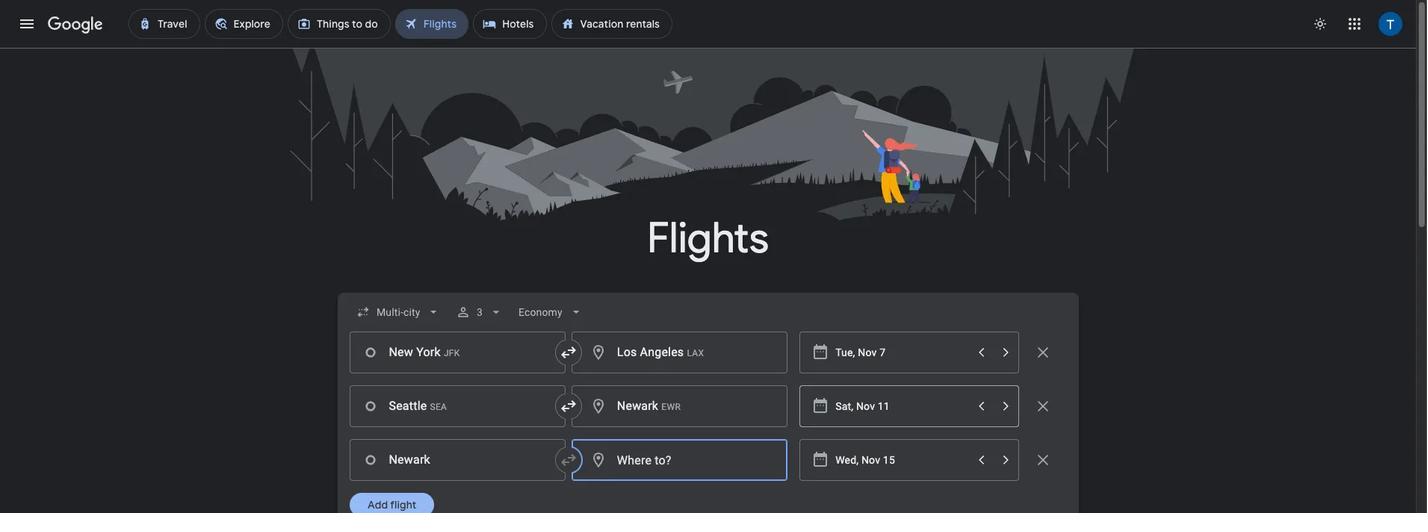 Task type: describe. For each thing, give the bounding box(es) containing it.
3 button
[[450, 295, 510, 330]]

add flight button
[[349, 493, 434, 514]]

add flight
[[367, 499, 416, 512]]

none text field inside flight search field
[[349, 386, 566, 428]]

change appearance image
[[1303, 6, 1339, 42]]

add
[[367, 499, 388, 512]]

main menu image
[[18, 15, 36, 33]]

swap origin and destination. image
[[560, 398, 578, 416]]

departure text field for remove flight from new york to los angeles on tue, nov 7 image
[[836, 333, 968, 373]]



Task type: vqa. For each thing, say whether or not it's contained in the screenshot.
Field
yes



Task type: locate. For each thing, give the bounding box(es) containing it.
None text field
[[349, 332, 566, 374], [572, 332, 788, 374], [572, 386, 788, 428], [349, 440, 566, 481], [349, 332, 566, 374], [572, 332, 788, 374], [572, 386, 788, 428], [349, 440, 566, 481]]

2 vertical spatial departure text field
[[836, 440, 968, 481]]

Departure text field
[[836, 333, 968, 373], [836, 386, 968, 427], [836, 440, 968, 481]]

1 vertical spatial departure text field
[[836, 386, 968, 427]]

remove flight from seattle to newark on sat, nov 11 image
[[1034, 398, 1052, 416]]

swap origin and destination. image
[[560, 344, 578, 362]]

flight
[[390, 499, 416, 512]]

None field
[[349, 299, 447, 326], [513, 299, 590, 326], [349, 299, 447, 326], [513, 299, 590, 326]]

1 departure text field from the top
[[836, 333, 968, 373]]

flights
[[647, 212, 769, 265]]

departure text field for remove flight from newark on wed, nov 15 image
[[836, 440, 968, 481]]

Where to? text field
[[572, 440, 788, 481]]

departure text field for the remove flight from seattle to newark on sat, nov 11 'icon'
[[836, 386, 968, 427]]

0 vertical spatial departure text field
[[836, 333, 968, 373]]

remove flight from new york to los angeles on tue, nov 7 image
[[1034, 344, 1052, 362]]

remove flight from newark on wed, nov 15 image
[[1034, 452, 1052, 469]]

None text field
[[349, 386, 566, 428]]

3 departure text field from the top
[[836, 440, 968, 481]]

Flight search field
[[326, 293, 1091, 514]]

3
[[477, 306, 483, 318]]

2 departure text field from the top
[[836, 386, 968, 427]]



